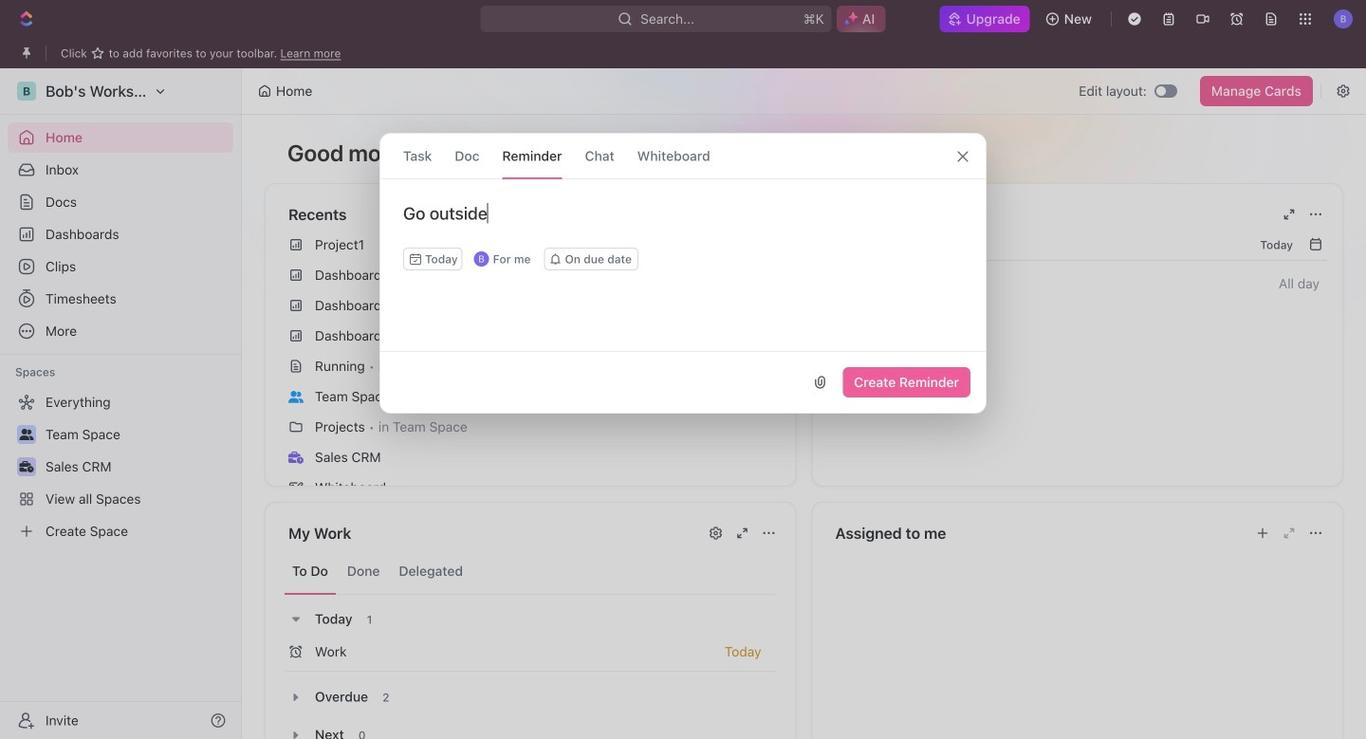 Task type: describe. For each thing, give the bounding box(es) containing it.
user group image
[[289, 391, 304, 403]]

tree inside the sidebar navigation
[[8, 387, 233, 547]]

sidebar navigation
[[0, 68, 242, 739]]

business time image
[[289, 452, 304, 464]]



Task type: vqa. For each thing, say whether or not it's contained in the screenshot.
dialog
yes



Task type: locate. For each thing, give the bounding box(es) containing it.
Reminder na﻿me or type '/' for commands text field
[[381, 202, 986, 248]]

tab list
[[285, 549, 777, 595]]

dialog
[[380, 133, 987, 414]]

tree
[[8, 387, 233, 547]]



